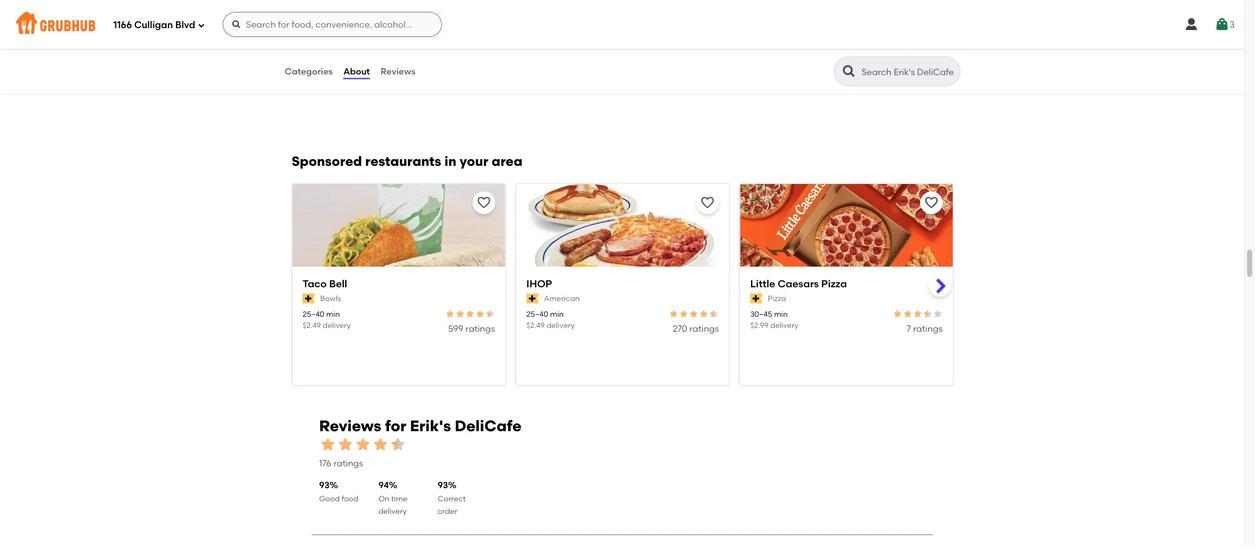 Task type: locate. For each thing, give the bounding box(es) containing it.
25–40 min $2.49 delivery down american
[[526, 310, 575, 330]]

about
[[339, 35, 365, 45]]

25–40 min $2.49 delivery for taco bell
[[302, 310, 351, 330]]

delivery right the $2.99
[[771, 321, 799, 330]]

taco bell link
[[302, 277, 495, 291]]

93 good food
[[319, 481, 358, 504]]

0 horizontal spatial delicafe
[[390, 35, 427, 45]]

save this restaurant button for caesars
[[920, 192, 943, 215]]

94 on time delivery
[[379, 481, 408, 517]]

93 for 93 correct order
[[438, 481, 448, 492]]

pizza
[[821, 278, 847, 290], [768, 294, 786, 304]]

delivery down american
[[546, 321, 575, 330]]

delivery inside 94 on time delivery
[[379, 507, 407, 517]]

1 min from the left
[[326, 310, 340, 319]]

min right 30–45
[[774, 310, 788, 319]]

1 horizontal spatial svg image
[[232, 19, 242, 29]]

30–45 min $2.99 delivery
[[750, 310, 799, 330]]

0 horizontal spatial subscription pass image
[[302, 294, 315, 304]]

93 inside 93 good food
[[319, 481, 330, 492]]

reviews button
[[380, 49, 416, 94]]

about
[[344, 66, 370, 77]]

about button
[[343, 49, 371, 94]]

delicafe
[[390, 35, 427, 45], [455, 417, 522, 436]]

0 horizontal spatial 25–40
[[302, 310, 324, 319]]

little caesars pizza link
[[750, 277, 943, 291]]

1 vertical spatial pizza
[[768, 294, 786, 304]]

min for taco bell
[[326, 310, 340, 319]]

0 vertical spatial delicafe
[[390, 35, 427, 45]]

2 subscription pass image from the left
[[750, 294, 763, 304]]

2 save this restaurant button from the left
[[696, 192, 719, 215]]

93 up correct
[[438, 481, 448, 492]]

$2.49 for ihop
[[526, 321, 545, 330]]

save this restaurant image
[[476, 196, 491, 211], [700, 196, 715, 211], [924, 196, 939, 211]]

reviews
[[381, 66, 416, 77], [319, 417, 382, 436]]

pizza right caesars on the bottom right
[[821, 278, 847, 290]]

25–40 down subscription pass image
[[526, 310, 548, 319]]

reviews right about
[[381, 66, 416, 77]]

pizza inside "little caesars pizza" link
[[821, 278, 847, 290]]

2 horizontal spatial min
[[774, 310, 788, 319]]

1 horizontal spatial 93
[[438, 481, 448, 492]]

$2.49 down bowls
[[302, 321, 321, 330]]

save this restaurant button
[[472, 192, 495, 215], [696, 192, 719, 215], [920, 192, 943, 215]]

min inside '30–45 min $2.99 delivery'
[[774, 310, 788, 319]]

0 horizontal spatial save this restaurant button
[[472, 192, 495, 215]]

0 horizontal spatial 93
[[319, 481, 330, 492]]

0 horizontal spatial $2.49
[[302, 321, 321, 330]]

$2.99
[[750, 321, 769, 330]]

bell
[[329, 278, 347, 290]]

1 horizontal spatial min
[[550, 310, 564, 319]]

min down bowls
[[326, 310, 340, 319]]

ratings right 599
[[465, 324, 495, 334]]

3 save this restaurant image from the left
[[924, 196, 939, 211]]

1 save this restaurant button from the left
[[472, 192, 495, 215]]

270
[[673, 324, 687, 334]]

little
[[750, 278, 775, 290]]

reviews up 176 ratings
[[319, 417, 382, 436]]

subscription pass image down taco
[[302, 294, 315, 304]]

erik's right for
[[410, 417, 451, 436]]

1 93 from the left
[[319, 481, 330, 492]]

2 25–40 min $2.49 delivery from the left
[[526, 310, 575, 330]]

1 horizontal spatial pizza
[[821, 278, 847, 290]]

taco bell logo image
[[292, 184, 505, 290]]

1 horizontal spatial erik's
[[410, 417, 451, 436]]

0 horizontal spatial pizza
[[768, 294, 786, 304]]

1 25–40 min $2.49 delivery from the left
[[302, 310, 351, 330]]

pizza down the little
[[768, 294, 786, 304]]

little caesars pizza
[[750, 278, 847, 290]]

subscription pass image down the little
[[750, 294, 763, 304]]

food
[[342, 495, 358, 504]]

0 horizontal spatial save this restaurant image
[[476, 196, 491, 211]]

2 horizontal spatial save this restaurant image
[[924, 196, 939, 211]]

1 horizontal spatial 25–40
[[526, 310, 548, 319]]

correct
[[438, 495, 466, 504]]

1 horizontal spatial 25–40 min $2.49 delivery
[[526, 310, 575, 330]]

ratings
[[465, 324, 495, 334], [689, 324, 719, 334], [913, 324, 943, 334], [334, 458, 363, 469]]

$2.49 down subscription pass image
[[526, 321, 545, 330]]

1 horizontal spatial $2.49
[[526, 321, 545, 330]]

93
[[319, 481, 330, 492], [438, 481, 448, 492]]

svg image
[[1185, 17, 1200, 32], [232, 19, 242, 29], [198, 22, 205, 29]]

area
[[492, 154, 523, 170]]

erik's
[[367, 35, 388, 45], [410, 417, 451, 436]]

delivery down bowls
[[323, 321, 351, 330]]

2 93 from the left
[[438, 481, 448, 492]]

1 subscription pass image from the left
[[302, 294, 315, 304]]

93 correct order
[[438, 481, 466, 517]]

25–40
[[302, 310, 324, 319], [526, 310, 548, 319]]

25–40 min $2.49 delivery
[[302, 310, 351, 330], [526, 310, 575, 330]]

delivery for little caesars pizza
[[771, 321, 799, 330]]

min down american
[[550, 310, 564, 319]]

2 $2.49 from the left
[[526, 321, 545, 330]]

ratings for little caesars pizza
[[913, 324, 943, 334]]

ratings for taco bell
[[465, 324, 495, 334]]

sponsored restaurants in your area
[[292, 154, 523, 170]]

0 vertical spatial pizza
[[821, 278, 847, 290]]

min
[[326, 310, 340, 319], [550, 310, 564, 319], [774, 310, 788, 319]]

25–40 down bowls
[[302, 310, 324, 319]]

star icon image
[[445, 310, 455, 320], [455, 310, 465, 320], [465, 310, 475, 320], [475, 310, 485, 320], [485, 310, 495, 320], [485, 310, 495, 320], [669, 310, 679, 320], [679, 310, 689, 320], [689, 310, 699, 320], [699, 310, 709, 320], [709, 310, 719, 320], [709, 310, 719, 320], [893, 310, 903, 320], [903, 310, 913, 320], [913, 310, 923, 320], [923, 310, 933, 320], [923, 310, 933, 320], [933, 310, 943, 320], [319, 437, 337, 454], [337, 437, 354, 454], [354, 437, 372, 454], [372, 437, 390, 454], [390, 437, 407, 454], [390, 437, 407, 454]]

1 horizontal spatial save this restaurant image
[[700, 196, 715, 211]]

3 button
[[1215, 13, 1235, 36]]

0 horizontal spatial 25–40 min $2.49 delivery
[[302, 310, 351, 330]]

more
[[315, 35, 337, 45]]

1 vertical spatial reviews
[[319, 417, 382, 436]]

$2.49
[[302, 321, 321, 330], [526, 321, 545, 330]]

176 ratings
[[319, 458, 363, 469]]

25–40 min $2.49 delivery down bowls
[[302, 310, 351, 330]]

1 save this restaurant image from the left
[[476, 196, 491, 211]]

1166 culligan blvd
[[113, 20, 195, 31]]

3 min from the left
[[774, 310, 788, 319]]

delivery
[[323, 321, 351, 330], [546, 321, 575, 330], [771, 321, 799, 330], [379, 507, 407, 517]]

ratings right 7
[[913, 324, 943, 334]]

delivery down time
[[379, 507, 407, 517]]

0 vertical spatial reviews
[[381, 66, 416, 77]]

taco bell
[[302, 278, 347, 290]]

1 vertical spatial delicafe
[[455, 417, 522, 436]]

1 $2.49 from the left
[[302, 321, 321, 330]]

delivery for ihop
[[546, 321, 575, 330]]

reviews inside button
[[381, 66, 416, 77]]

93 up good
[[319, 481, 330, 492]]

1 horizontal spatial subscription pass image
[[750, 294, 763, 304]]

delivery inside '30–45 min $2.99 delivery'
[[771, 321, 799, 330]]

25–40 for taco bell
[[302, 310, 324, 319]]

2 25–40 from the left
[[526, 310, 548, 319]]

2 min from the left
[[550, 310, 564, 319]]

ratings right the 270
[[689, 324, 719, 334]]

subscription pass image
[[302, 294, 315, 304], [750, 294, 763, 304]]

good
[[319, 495, 340, 504]]

subscription pass image
[[526, 294, 539, 304]]

3 save this restaurant button from the left
[[920, 192, 943, 215]]

2 horizontal spatial save this restaurant button
[[920, 192, 943, 215]]

erik's right about
[[367, 35, 388, 45]]

for
[[385, 417, 407, 436]]

1 25–40 from the left
[[302, 310, 324, 319]]

0 horizontal spatial min
[[326, 310, 340, 319]]

search icon image
[[842, 64, 857, 79]]

1 horizontal spatial save this restaurant button
[[696, 192, 719, 215]]

7 ratings
[[907, 324, 943, 334]]

0 horizontal spatial erik's
[[367, 35, 388, 45]]

ratings right 176
[[334, 458, 363, 469]]

93 inside 93 correct order
[[438, 481, 448, 492]]



Task type: vqa. For each thing, say whether or not it's contained in the screenshot.
ratings corresponding to Taco Bell
yes



Task type: describe. For each thing, give the bounding box(es) containing it.
7
[[907, 324, 911, 334]]

25–40 for ihop
[[526, 310, 548, 319]]

3
[[1230, 19, 1235, 30]]

176
[[319, 458, 332, 469]]

ratings for ihop
[[689, 324, 719, 334]]

save this restaurant image for caesars
[[924, 196, 939, 211]]

reviews for reviews
[[381, 66, 416, 77]]

taco
[[302, 278, 327, 290]]

your
[[460, 154, 489, 170]]

culligan
[[134, 20, 173, 31]]

25–40 min $2.49 delivery for ihop
[[526, 310, 575, 330]]

ihop link
[[526, 277, 719, 291]]

599 ratings
[[448, 324, 495, 334]]

on
[[379, 495, 390, 504]]

subscription pass image for little
[[750, 294, 763, 304]]

american
[[544, 294, 580, 304]]

bowls
[[320, 294, 341, 304]]

save this restaurant button for bell
[[472, 192, 495, 215]]

min for ihop
[[550, 310, 564, 319]]

save this restaurant image for bell
[[476, 196, 491, 211]]

94
[[379, 481, 389, 492]]

subscription pass image for taco
[[302, 294, 315, 304]]

little caesars pizza logo image
[[740, 184, 953, 290]]

0 horizontal spatial svg image
[[198, 22, 205, 29]]

2 horizontal spatial svg image
[[1185, 17, 1200, 32]]

ihop logo image
[[516, 184, 729, 290]]

1166
[[113, 20, 132, 31]]

sponsored
[[292, 154, 362, 170]]

2 save this restaurant image from the left
[[700, 196, 715, 211]]

599
[[448, 324, 463, 334]]

svg image
[[1215, 17, 1230, 32]]

view more about erik's delicafe
[[292, 35, 427, 45]]

1 horizontal spatial delicafe
[[455, 417, 522, 436]]

reviews for reviews for erik's delicafe
[[319, 417, 382, 436]]

30–45
[[750, 310, 772, 319]]

restaurants
[[365, 154, 442, 170]]

270 ratings
[[673, 324, 719, 334]]

blvd
[[175, 20, 195, 31]]

1 vertical spatial erik's
[[410, 417, 451, 436]]

min for little caesars pizza
[[774, 310, 788, 319]]

view
[[292, 35, 313, 45]]

order
[[438, 507, 458, 517]]

time
[[391, 495, 408, 504]]

93 for 93 good food
[[319, 481, 330, 492]]

ihop
[[526, 278, 552, 290]]

Search Erik's DeliCafe search field
[[861, 66, 957, 78]]

caesars
[[778, 278, 819, 290]]

in
[[445, 154, 457, 170]]

categories
[[285, 66, 333, 77]]

categories button
[[284, 49, 334, 94]]

Search for food, convenience, alcohol... search field
[[223, 12, 442, 37]]

main navigation navigation
[[0, 0, 1245, 49]]

0 vertical spatial erik's
[[367, 35, 388, 45]]

reviews for erik's delicafe
[[319, 417, 522, 436]]

$2.49 for taco bell
[[302, 321, 321, 330]]

delivery for taco bell
[[323, 321, 351, 330]]



